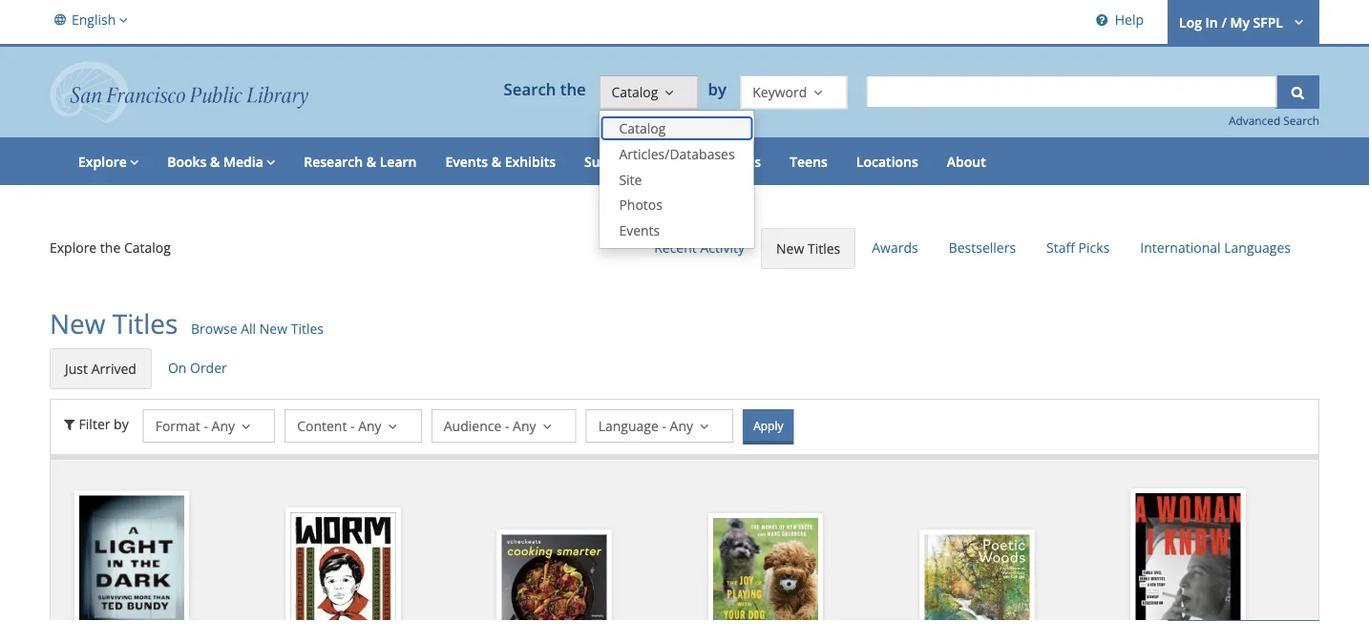 Task type: locate. For each thing, give the bounding box(es) containing it.
arrow image inside explore link
[[127, 152, 139, 171]]

1 any from the left
[[212, 417, 235, 435]]

arrow image left books
[[127, 152, 139, 171]]

2 any from the left
[[358, 417, 382, 435]]

1 horizontal spatial new
[[260, 320, 288, 338]]

any right 'format'
[[212, 417, 235, 435]]

1 horizontal spatial search
[[1284, 113, 1320, 128]]

4 & from the left
[[640, 152, 650, 171]]

catalog for catalog
[[612, 83, 658, 101]]

about link
[[933, 138, 1001, 185]]

locations link
[[842, 138, 933, 185]]

services
[[653, 152, 706, 171]]

&
[[210, 152, 220, 171], [367, 152, 376, 171], [492, 152, 501, 171], [640, 152, 650, 171]]

log in / my sfpl link
[[1168, 0, 1320, 44]]

international languages link
[[1126, 228, 1306, 268]]

awards link
[[858, 228, 933, 268]]

- inside format - any dropdown button
[[204, 417, 208, 435]]

1 vertical spatial by
[[114, 415, 129, 433]]

- inside "language - any" 'dropdown button'
[[662, 417, 667, 435]]

0 horizontal spatial by
[[114, 415, 129, 433]]

just arrived link
[[50, 349, 152, 390]]

catalog for catalog articles/databases site photos events
[[619, 119, 666, 137]]

- right content
[[351, 417, 355, 435]]

0 horizontal spatial events
[[446, 152, 488, 171]]

content
[[297, 417, 347, 435]]

any right 'audience'
[[513, 417, 536, 435]]

events left exhibits
[[446, 152, 488, 171]]

titles left 'awards'
[[808, 240, 841, 258]]

any inside format - any dropdown button
[[212, 417, 235, 435]]

by up catalog link
[[708, 78, 731, 100]]

recent activity
[[654, 239, 745, 257]]

- right 'format'
[[204, 417, 208, 435]]

catalog inside dropdown button
[[612, 83, 658, 101]]

new titles right activity
[[777, 240, 841, 258]]

search down search icon
[[1284, 113, 1320, 128]]

events down photos
[[619, 221, 660, 240]]

1 horizontal spatial events
[[619, 221, 660, 240]]

arrow image right sfpl
[[1287, 12, 1308, 30]]

1 vertical spatial catalog
[[619, 119, 666, 137]]

new titles up arrived
[[50, 306, 178, 342]]

any inside "language - any" 'dropdown button'
[[670, 417, 693, 435]]

international
[[1141, 239, 1221, 257]]

- for content
[[351, 417, 355, 435]]

2 - from the left
[[351, 417, 355, 435]]

browse all new titles
[[191, 320, 324, 338]]

- inside audience - any dropdown button
[[505, 417, 510, 435]]

catalog
[[612, 83, 658, 101], [619, 119, 666, 137], [124, 238, 171, 257]]

any for language - any
[[670, 417, 693, 435]]

-
[[204, 417, 208, 435], [351, 417, 355, 435], [505, 417, 510, 435], [662, 417, 667, 435]]

0 horizontal spatial new titles
[[50, 306, 178, 342]]

arrow image up san francisco public library image
[[116, 10, 128, 29]]

0 vertical spatial the
[[560, 78, 586, 100]]

poetic woods image
[[925, 535, 1030, 622]]

3 & from the left
[[492, 152, 501, 171]]

search the
[[504, 78, 586, 100]]

log
[[1180, 13, 1202, 31]]

staff picks link
[[1033, 228, 1124, 268]]

bestsellers link
[[935, 228, 1031, 268]]

titles up on
[[112, 306, 178, 342]]

any inside audience - any dropdown button
[[513, 417, 536, 435]]

None search field
[[867, 76, 1277, 108]]

by
[[708, 78, 731, 100], [114, 415, 129, 433]]

content - any button
[[285, 410, 422, 443]]

1 vertical spatial events
[[619, 221, 660, 240]]

my
[[1231, 13, 1250, 31]]

advanced
[[1229, 113, 1281, 128]]

events & exhibits link
[[431, 138, 570, 185]]

new right activity
[[777, 240, 804, 258]]

any right the language
[[670, 417, 693, 435]]

catalog button
[[599, 76, 699, 109]]

1 vertical spatial new titles
[[50, 306, 178, 342]]

1 vertical spatial explore
[[50, 238, 97, 257]]

san francisco public library image
[[50, 61, 308, 123]]

3 any from the left
[[513, 417, 536, 435]]

1 horizontal spatial by
[[708, 78, 731, 100]]

the left catalog dropdown button
[[560, 78, 586, 100]]

- right 'audience'
[[505, 417, 510, 435]]

0 vertical spatial explore
[[78, 152, 127, 171]]

search image
[[1289, 83, 1308, 101]]

research
[[304, 152, 363, 171]]

search up exhibits
[[504, 78, 556, 100]]

picks
[[1079, 239, 1110, 257]]

0 vertical spatial catalog
[[612, 83, 658, 101]]

audience - any button
[[431, 410, 577, 443]]

1 & from the left
[[210, 152, 220, 171]]

language - any
[[599, 417, 693, 435]]

arrow image inside log in / my sfpl link
[[1287, 12, 1308, 30]]

arrow image
[[116, 10, 128, 29], [1287, 12, 1308, 30], [127, 152, 139, 171]]

books & media link
[[153, 138, 290, 185]]

catalog up the support & services link
[[619, 119, 666, 137]]

1 horizontal spatial titles
[[291, 320, 324, 338]]

a light in the dark image
[[79, 496, 184, 622]]

catalog articles/databases site photos events
[[619, 119, 735, 240]]

4 - from the left
[[662, 417, 667, 435]]

any for format - any
[[212, 417, 235, 435]]

2 horizontal spatial new
[[777, 240, 804, 258]]

languages
[[1225, 239, 1291, 257]]

search
[[504, 78, 556, 100], [1284, 113, 1320, 128]]

titles
[[808, 240, 841, 258], [112, 306, 178, 342], [291, 320, 324, 338]]

international languages
[[1141, 239, 1291, 257]]

activity
[[700, 239, 745, 257]]

kids
[[734, 152, 761, 171]]

1 vertical spatial search
[[1284, 113, 1320, 128]]

4 any from the left
[[670, 417, 693, 435]]

language - any button
[[586, 410, 734, 443]]

1 horizontal spatial the
[[560, 78, 586, 100]]

on
[[168, 359, 187, 377]]

sfpl
[[1254, 13, 1284, 31]]

recent activity link
[[640, 228, 759, 268]]

browse all new titles link
[[191, 320, 324, 339]]

- inside content - any dropdown button
[[351, 417, 355, 435]]

catalog down explore link
[[124, 238, 171, 257]]

catalog up catalog link
[[612, 83, 658, 101]]

0 vertical spatial by
[[708, 78, 731, 100]]

1 vertical spatial the
[[100, 238, 121, 257]]

new up "just"
[[50, 306, 106, 342]]

just arrived
[[65, 360, 136, 378]]

order
[[190, 359, 227, 377]]

0 vertical spatial search
[[504, 78, 556, 100]]

learn
[[380, 152, 417, 171]]

explore down explore link
[[50, 238, 97, 257]]

- right the language
[[662, 417, 667, 435]]

the for explore
[[100, 238, 121, 257]]

audience
[[444, 417, 502, 435]]

new titles
[[777, 240, 841, 258], [50, 306, 178, 342]]

advanced search link
[[1229, 113, 1320, 128]]

titles right all
[[291, 320, 324, 338]]

0 horizontal spatial the
[[100, 238, 121, 257]]

0 vertical spatial events
[[446, 152, 488, 171]]

the
[[560, 78, 586, 100], [100, 238, 121, 257]]

1 - from the left
[[204, 417, 208, 435]]

2 & from the left
[[367, 152, 376, 171]]

arrived
[[91, 360, 136, 378]]

explore left books
[[78, 152, 127, 171]]

new
[[777, 240, 804, 258], [50, 306, 106, 342], [260, 320, 288, 338]]

arrow image for explore
[[127, 152, 139, 171]]

the down explore link
[[100, 238, 121, 257]]

photos
[[619, 196, 663, 214]]

explore
[[78, 152, 127, 171], [50, 238, 97, 257]]

explore for explore
[[78, 152, 127, 171]]

books & media
[[167, 152, 263, 171]]

apply button
[[743, 410, 794, 445]]

events
[[446, 152, 488, 171], [619, 221, 660, 240]]

3 - from the left
[[505, 417, 510, 435]]

- for format
[[204, 417, 208, 435]]

media
[[224, 152, 263, 171]]

catalog inside catalog articles/databases site photos events
[[619, 119, 666, 137]]

help link
[[1088, 0, 1149, 44]]

0 vertical spatial new titles
[[777, 240, 841, 258]]

any right content
[[358, 417, 382, 435]]

& for books
[[210, 152, 220, 171]]

any inside content - any dropdown button
[[358, 417, 382, 435]]

by right filter
[[114, 415, 129, 433]]

support & services link
[[570, 138, 720, 185]]

new right all
[[260, 320, 288, 338]]



Task type: vqa. For each thing, say whether or not it's contained in the screenshot.
KAREN
no



Task type: describe. For each thing, give the bounding box(es) containing it.
teens link
[[776, 138, 842, 185]]

browse
[[191, 320, 237, 338]]

& for support
[[640, 152, 650, 171]]

0 horizontal spatial search
[[504, 78, 556, 100]]

the for search
[[560, 78, 586, 100]]

2 horizontal spatial titles
[[808, 240, 841, 258]]

on order
[[168, 359, 227, 377]]

exhibits
[[505, 152, 556, 171]]

& for events
[[492, 152, 501, 171]]

research & learn
[[304, 152, 417, 171]]

just
[[65, 360, 88, 378]]

& for research
[[367, 152, 376, 171]]

- for audience
[[505, 417, 510, 435]]

articles/databases link
[[600, 141, 754, 167]]

articles/databases
[[619, 145, 735, 163]]

log in / my sfpl
[[1180, 13, 1284, 31]]

any for content - any
[[358, 417, 382, 435]]

worm image
[[291, 513, 396, 622]]

kids link
[[720, 138, 776, 185]]

site link
[[600, 167, 754, 193]]

any for audience - any
[[513, 417, 536, 435]]

- for language
[[662, 417, 667, 435]]

explore link
[[64, 138, 153, 185]]

a woman i know image
[[1136, 494, 1241, 622]]

explore the catalog
[[50, 238, 171, 257]]

events inside catalog articles/databases site photos events
[[619, 221, 660, 240]]

all
[[241, 320, 256, 338]]

about
[[947, 152, 986, 171]]

on order link
[[154, 349, 241, 388]]

support
[[585, 152, 636, 171]]

format - any
[[155, 417, 235, 435]]

keyword button
[[740, 76, 848, 109]]

photos link
[[600, 193, 754, 218]]

english link
[[50, 0, 133, 39]]

site
[[619, 170, 642, 188]]

format - any button
[[143, 410, 275, 443]]

new titles link
[[761, 228, 856, 269]]

books
[[167, 152, 207, 171]]

2 vertical spatial catalog
[[124, 238, 171, 257]]

advanced search
[[1229, 113, 1320, 128]]

filter image
[[60, 415, 79, 433]]

events & exhibits
[[446, 152, 556, 171]]

awards
[[872, 239, 918, 257]]

language
[[599, 417, 659, 435]]

keyword
[[753, 83, 807, 101]]

arrow image
[[263, 152, 275, 171]]

arrow image inside english link
[[116, 10, 128, 29]]

support & services
[[585, 152, 706, 171]]

cooking smarter image
[[502, 535, 607, 622]]

in
[[1206, 13, 1218, 31]]

0 horizontal spatial titles
[[112, 306, 178, 342]]

filter
[[79, 415, 110, 433]]

/
[[1222, 13, 1227, 31]]

format
[[155, 417, 200, 435]]

help circled image
[[1093, 10, 1112, 28]]

staff picks
[[1047, 239, 1110, 257]]

recent
[[654, 239, 697, 257]]

content - any
[[297, 417, 382, 435]]

staff
[[1047, 239, 1075, 257]]

explore for explore the catalog
[[50, 238, 97, 257]]

apply
[[754, 418, 784, 434]]

teens
[[790, 152, 828, 171]]

events link
[[600, 218, 754, 244]]

locations
[[857, 152, 919, 171]]

filter by
[[79, 415, 129, 433]]

help
[[1115, 10, 1144, 28]]

bestsellers
[[949, 239, 1016, 257]]

english
[[72, 10, 116, 28]]

audience - any
[[444, 417, 536, 435]]

the joy of playing with your dog image
[[713, 519, 818, 622]]

0 horizontal spatial new
[[50, 306, 106, 342]]

catalog link
[[600, 116, 754, 141]]

research & learn link
[[290, 138, 431, 185]]

1 horizontal spatial new titles
[[777, 240, 841, 258]]

arrow image for log in / my sfpl
[[1287, 12, 1308, 30]]



